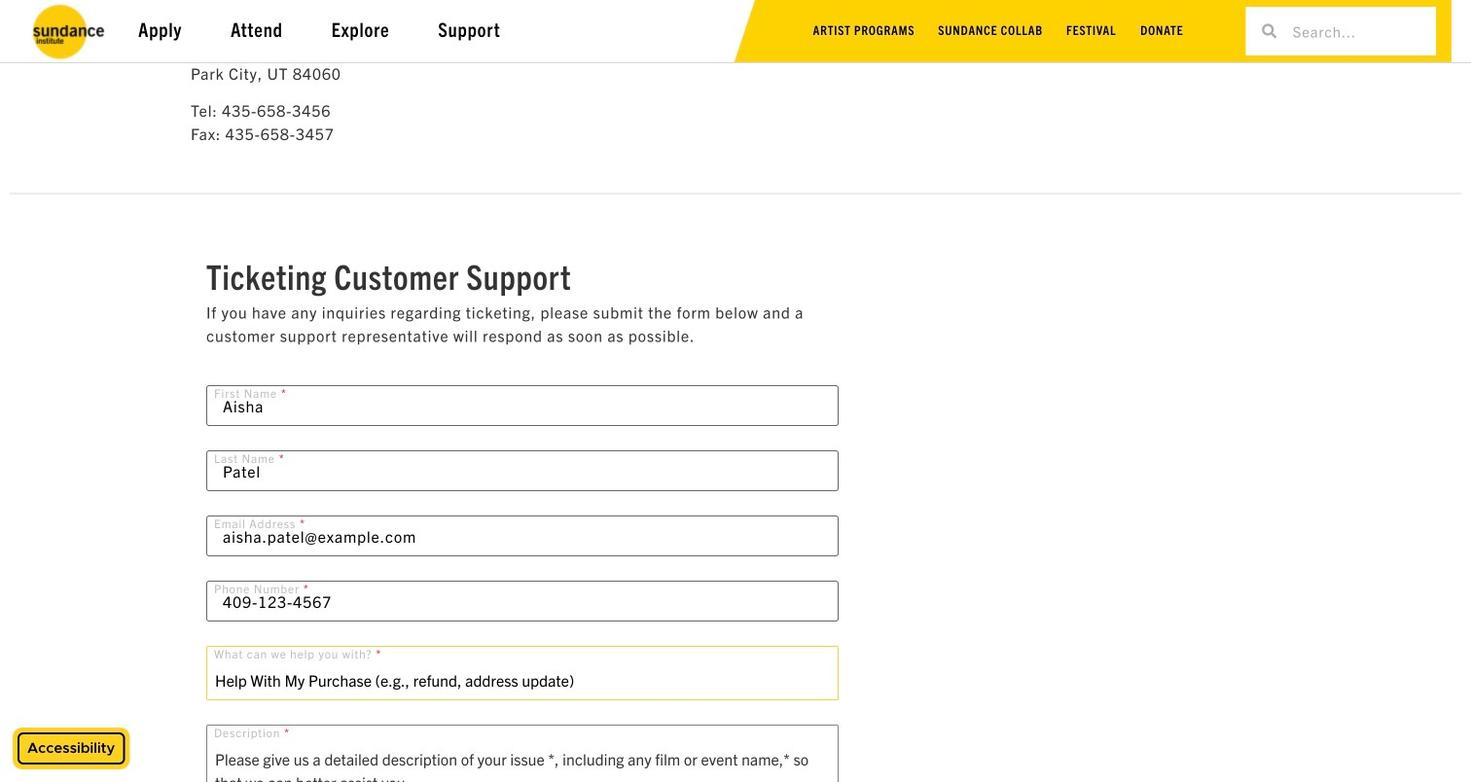 Task type: describe. For each thing, give the bounding box(es) containing it.
  text field
[[206, 451, 839, 492]]

  text field
[[206, 385, 839, 426]]



Task type: locate. For each thing, give the bounding box(es) containing it.
  email field
[[206, 516, 839, 557]]

None search field
[[1246, 7, 1437, 55]]

  telephone field
[[206, 581, 839, 622]]

Please give us a detailed description of your issue *, including any film or event name,* so that we can better assist you. text field
[[206, 725, 839, 783]]

search image
[[1263, 24, 1277, 38]]

Search... search field
[[1277, 7, 1437, 55]]

sundance institute image
[[30, 2, 108, 60]]



